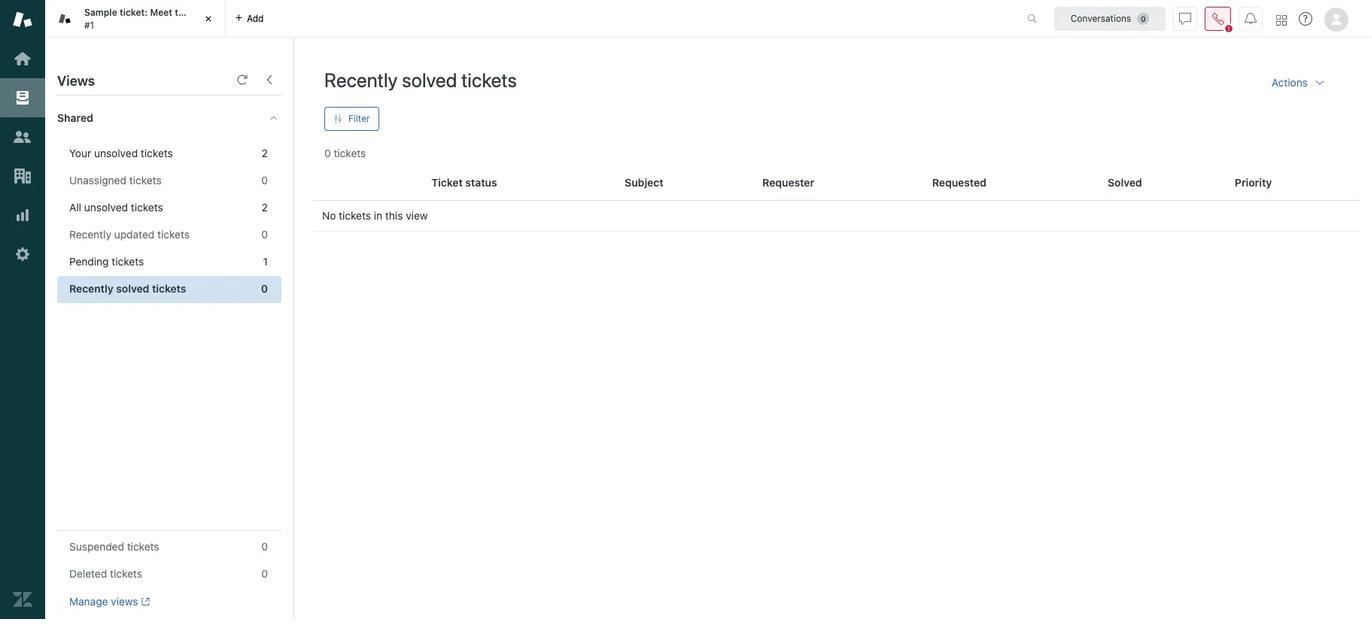 Task type: describe. For each thing, give the bounding box(es) containing it.
meet
[[150, 7, 172, 18]]

requester
[[762, 176, 814, 189]]

your unsolved tickets
[[69, 147, 173, 160]]

1 horizontal spatial recently solved tickets
[[324, 68, 517, 91]]

add button
[[226, 0, 273, 37]]

2 for your unsolved tickets
[[262, 147, 268, 160]]

all unsolved tickets
[[69, 201, 163, 214]]

0 for recently solved tickets
[[261, 282, 268, 295]]

sample ticket: meet the ticket #1
[[84, 7, 217, 30]]

notifications image
[[1245, 12, 1257, 24]]

close image
[[201, 11, 216, 26]]

conversations button
[[1054, 6, 1166, 30]]

updated
[[114, 228, 155, 241]]

(opens in a new tab) image
[[138, 598, 150, 607]]

0 vertical spatial solved
[[402, 68, 457, 91]]

0 horizontal spatial recently solved tickets
[[69, 282, 186, 295]]

subject
[[625, 176, 663, 189]]

#1
[[84, 19, 94, 30]]

button displays agent's chat status as invisible. image
[[1179, 12, 1191, 24]]

manage
[[69, 595, 108, 608]]

views
[[111, 595, 138, 608]]

your
[[69, 147, 91, 160]]

ticket status
[[431, 176, 497, 189]]

tickets up 'deleted tickets'
[[127, 540, 159, 553]]

2 vertical spatial recently
[[69, 282, 113, 295]]

get help image
[[1299, 12, 1312, 26]]

2 for all unsolved tickets
[[262, 201, 268, 214]]

tab containing sample ticket: meet the ticket
[[45, 0, 226, 38]]

organizations image
[[13, 166, 32, 186]]

unassigned tickets
[[69, 174, 162, 187]]

tickets right updated
[[157, 228, 190, 241]]

zendesk products image
[[1276, 15, 1287, 25]]

refresh views pane image
[[236, 74, 248, 86]]

unsolved for all
[[84, 201, 128, 214]]

1 vertical spatial solved
[[116, 282, 149, 295]]

0 for recently updated tickets
[[261, 228, 268, 241]]

add
[[247, 12, 264, 24]]

recently updated tickets
[[69, 228, 190, 241]]

actions button
[[1259, 68, 1338, 98]]

1
[[263, 255, 268, 268]]

the
[[175, 7, 189, 18]]

zendesk support image
[[13, 10, 32, 29]]

deleted tickets
[[69, 567, 142, 580]]

ticket
[[431, 176, 463, 189]]

0 tickets
[[324, 147, 366, 160]]

all
[[69, 201, 81, 214]]

conversations
[[1071, 12, 1131, 24]]

actions
[[1271, 76, 1308, 89]]

tickets down the recently updated tickets
[[112, 255, 144, 268]]

admin image
[[13, 245, 32, 264]]



Task type: locate. For each thing, give the bounding box(es) containing it.
ticket
[[192, 7, 217, 18]]

tickets down updated
[[152, 282, 186, 295]]

shared button
[[45, 96, 253, 141]]

tickets down filter button
[[334, 147, 366, 160]]

2 up the "1"
[[262, 201, 268, 214]]

tickets
[[461, 68, 517, 91], [141, 147, 173, 160], [334, 147, 366, 160], [129, 174, 162, 187], [131, 201, 163, 214], [339, 209, 371, 222], [157, 228, 190, 241], [112, 255, 144, 268], [152, 282, 186, 295], [127, 540, 159, 553], [110, 567, 142, 580]]

recently solved tickets up filter
[[324, 68, 517, 91]]

filter
[[348, 113, 370, 124]]

zendesk image
[[13, 590, 32, 610]]

0 vertical spatial unsolved
[[94, 147, 138, 160]]

unsolved down unassigned
[[84, 201, 128, 214]]

tickets up updated
[[131, 201, 163, 214]]

recently solved tickets down pending tickets
[[69, 282, 186, 295]]

0 vertical spatial recently solved tickets
[[324, 68, 517, 91]]

unsolved up the unassigned tickets
[[94, 147, 138, 160]]

0 vertical spatial recently
[[324, 68, 398, 91]]

pending
[[69, 255, 109, 268]]

1 vertical spatial 2
[[262, 201, 268, 214]]

unsolved for your
[[94, 147, 138, 160]]

main element
[[0, 0, 45, 619]]

collapse views pane image
[[263, 74, 275, 86]]

recently down pending
[[69, 282, 113, 295]]

no tickets in this view
[[322, 209, 428, 222]]

2 2 from the top
[[262, 201, 268, 214]]

suspended
[[69, 540, 124, 553]]

1 vertical spatial recently solved tickets
[[69, 282, 186, 295]]

recently solved tickets
[[324, 68, 517, 91], [69, 282, 186, 295]]

manage views link
[[69, 595, 150, 609]]

this
[[385, 209, 403, 222]]

tab
[[45, 0, 226, 38]]

1 horizontal spatial solved
[[402, 68, 457, 91]]

shared
[[57, 111, 93, 124]]

tabs tab list
[[45, 0, 1011, 38]]

solved
[[1108, 176, 1142, 189]]

1 2 from the top
[[262, 147, 268, 160]]

0 vertical spatial 2
[[262, 147, 268, 160]]

in
[[374, 209, 382, 222]]

no
[[322, 209, 336, 222]]

0 for unassigned tickets
[[261, 174, 268, 187]]

sample
[[84, 7, 117, 18]]

priority
[[1235, 176, 1272, 189]]

requested
[[932, 176, 986, 189]]

2 down collapse views pane icon at the left top of the page
[[262, 147, 268, 160]]

reporting image
[[13, 205, 32, 225]]

1 vertical spatial unsolved
[[84, 201, 128, 214]]

ticket:
[[120, 7, 148, 18]]

deleted
[[69, 567, 107, 580]]

0 for deleted tickets
[[261, 567, 268, 580]]

views image
[[13, 88, 32, 108]]

view
[[406, 209, 428, 222]]

tickets down shared dropdown button
[[141, 147, 173, 160]]

recently
[[324, 68, 398, 91], [69, 228, 111, 241], [69, 282, 113, 295]]

manage views
[[69, 595, 138, 608]]

pending tickets
[[69, 255, 144, 268]]

views
[[57, 73, 95, 89]]

tickets down your unsolved tickets
[[129, 174, 162, 187]]

recently up filter
[[324, 68, 398, 91]]

suspended tickets
[[69, 540, 159, 553]]

filter button
[[324, 107, 379, 131]]

shared heading
[[45, 96, 293, 141]]

tickets left in at the top of page
[[339, 209, 371, 222]]

0
[[324, 147, 331, 160], [261, 174, 268, 187], [261, 228, 268, 241], [261, 282, 268, 295], [261, 540, 268, 553], [261, 567, 268, 580]]

tickets up views
[[110, 567, 142, 580]]

status
[[465, 176, 497, 189]]

get started image
[[13, 49, 32, 68]]

2
[[262, 147, 268, 160], [262, 201, 268, 214]]

recently up pending
[[69, 228, 111, 241]]

0 for suspended tickets
[[261, 540, 268, 553]]

unsolved
[[94, 147, 138, 160], [84, 201, 128, 214]]

customers image
[[13, 127, 32, 147]]

solved
[[402, 68, 457, 91], [116, 282, 149, 295]]

unassigned
[[69, 174, 126, 187]]

tickets down tabs tab list
[[461, 68, 517, 91]]

0 horizontal spatial solved
[[116, 282, 149, 295]]

1 vertical spatial recently
[[69, 228, 111, 241]]



Task type: vqa. For each thing, say whether or not it's contained in the screenshot.
Customer in the tab
no



